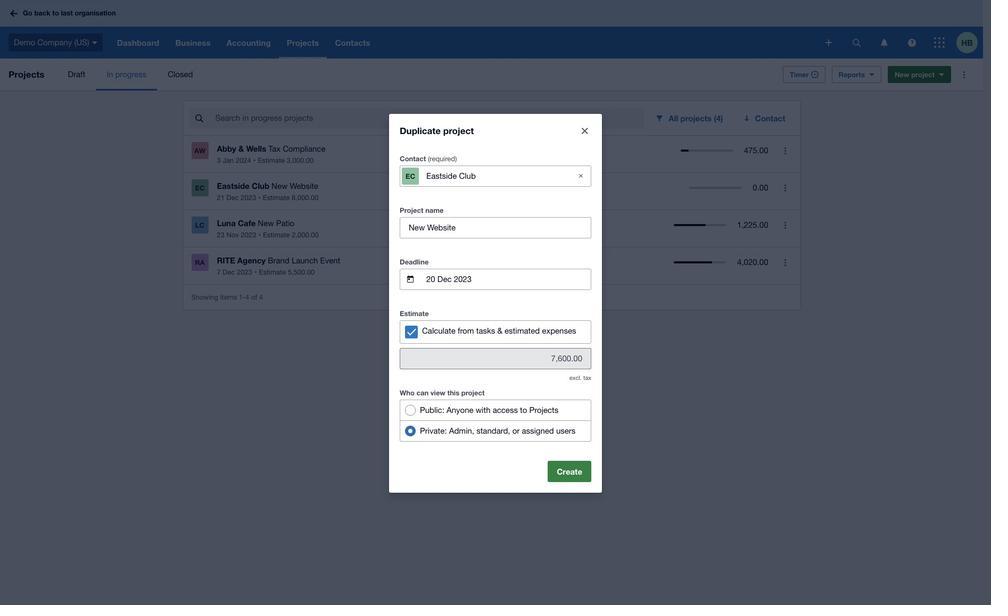 Task type: describe. For each thing, give the bounding box(es) containing it.
demo company (us) button
[[0, 27, 109, 59]]

company
[[37, 38, 72, 47]]

anyone
[[447, 405, 474, 415]]

timer
[[790, 70, 809, 79]]

go back to last organisation
[[23, 9, 116, 17]]

Project name field
[[400, 218, 591, 238]]

3,000.00
[[287, 157, 314, 165]]

organisation
[[75, 9, 116, 17]]

reports
[[839, 70, 865, 79]]

estimated
[[505, 326, 540, 335]]

deadline
[[400, 257, 429, 266]]

to inside duplicate project dialog
[[520, 405, 527, 415]]

demo
[[14, 38, 35, 47]]

Deadline field
[[425, 269, 591, 289]]

8,000.00
[[292, 194, 319, 202]]

svg image inside demo company (us) popup button
[[92, 41, 97, 44]]

agency
[[237, 256, 266, 265]]

create button
[[548, 461, 592, 482]]

svg image right svg icon
[[881, 39, 888, 47]]

hb
[[962, 38, 973, 47]]

or
[[513, 426, 520, 435]]

duplicate project
[[400, 125, 474, 136]]

svg image left the hb
[[934, 37, 945, 48]]

draft
[[68, 70, 85, 79]]

who
[[400, 388, 415, 397]]

go
[[23, 9, 32, 17]]

expenses
[[542, 326, 576, 335]]

admin,
[[449, 426, 474, 435]]

2023 for club
[[241, 194, 256, 202]]

create
[[557, 467, 583, 476]]

close button
[[575, 120, 596, 141]]

all projects (4) button
[[649, 108, 732, 129]]

new for eastside club
[[272, 182, 288, 191]]

navigation inside hb banner
[[109, 27, 818, 59]]

showing
[[191, 293, 218, 301]]

5,500.00
[[288, 268, 315, 276]]

3
[[217, 157, 221, 165]]

hb banner
[[0, 0, 983, 59]]

tax
[[268, 144, 281, 153]]

& inside duplicate project dialog
[[498, 326, 503, 335]]

timer button
[[783, 66, 826, 83]]

calculate
[[422, 326, 456, 335]]

svg image inside the "go back to last organisation" link
[[10, 10, 18, 17]]

eastside club new website 21 dec 2023 • estimate 8,000.00
[[217, 181, 319, 202]]

0.00
[[753, 183, 769, 192]]

0 horizontal spatial ec
[[195, 184, 205, 192]]

last
[[61, 9, 73, 17]]

dec inside rite agency brand launch event 7 dec 2023 • estimate 5,500.00
[[223, 268, 235, 276]]

Search in progress projects search field
[[214, 108, 644, 128]]

svg image left svg icon
[[826, 39, 832, 46]]

excl. tax
[[570, 375, 592, 381]]

svg image up 'new project'
[[908, 39, 916, 47]]

club
[[252, 181, 269, 191]]

in progress link
[[96, 59, 157, 91]]

eastside
[[217, 181, 250, 191]]

project
[[400, 206, 424, 214]]

23
[[217, 231, 225, 239]]

this
[[448, 388, 460, 397]]

in
[[107, 70, 113, 79]]

close image
[[582, 128, 588, 134]]

abby & wells tax compliance 3 jan 2024 • estimate 3,000.00
[[217, 144, 326, 165]]

closed
[[168, 70, 193, 79]]

wells
[[246, 144, 266, 153]]

contact button
[[736, 108, 794, 129]]

contact for contact
[[755, 113, 786, 123]]

progress
[[115, 70, 147, 79]]

estimate inside rite agency brand launch event 7 dec 2023 • estimate 5,500.00
[[259, 268, 286, 276]]

website
[[290, 182, 318, 191]]

view
[[431, 388, 446, 397]]

2023 for cafe
[[241, 231, 256, 239]]

demo company (us)
[[14, 38, 89, 47]]

475.00
[[744, 146, 769, 155]]

project name
[[400, 206, 444, 214]]

showing items 1-4 of 4
[[191, 293, 263, 301]]

ra
[[195, 258, 205, 267]]

excl.
[[570, 375, 582, 381]]

• inside abby & wells tax compliance 3 jan 2024 • estimate 3,000.00
[[253, 157, 256, 165]]

dec inside eastside club new website 21 dec 2023 • estimate 8,000.00
[[227, 194, 239, 202]]

closed link
[[157, 59, 204, 91]]

nov
[[227, 231, 239, 239]]

tasks
[[476, 326, 495, 335]]

calculate from tasks & estimated expenses
[[422, 326, 576, 335]]



Task type: locate. For each thing, give the bounding box(es) containing it.
contact
[[755, 113, 786, 123], [400, 154, 426, 163]]

2 vertical spatial 2023
[[237, 268, 252, 276]]

2 vertical spatial project
[[462, 388, 485, 397]]

0 vertical spatial to
[[52, 9, 59, 17]]

1 vertical spatial contact
[[400, 154, 426, 163]]

2023 inside rite agency brand launch event 7 dec 2023 • estimate 5,500.00
[[237, 268, 252, 276]]

tax
[[584, 375, 592, 381]]

svg image
[[10, 10, 18, 17], [934, 37, 945, 48], [881, 39, 888, 47], [908, 39, 916, 47], [826, 39, 832, 46], [92, 41, 97, 44]]

new inside new project popup button
[[895, 70, 910, 79]]

assigned
[[522, 426, 554, 435]]

4,020.00
[[738, 258, 769, 267]]

1 horizontal spatial &
[[498, 326, 503, 335]]

to right access
[[520, 405, 527, 415]]

0 horizontal spatial projects
[[9, 69, 44, 80]]

compliance
[[283, 144, 326, 153]]

estimate inside abby & wells tax compliance 3 jan 2024 • estimate 3,000.00
[[258, 157, 285, 165]]

new right reports 'popup button'
[[895, 70, 910, 79]]

1-
[[239, 293, 246, 301]]

4 left of
[[246, 293, 249, 301]]

to
[[52, 9, 59, 17], [520, 405, 527, 415]]

rite
[[217, 256, 235, 265]]

jan
[[223, 157, 234, 165]]

duplicate project dialog
[[389, 114, 602, 493]]

& inside abby & wells tax compliance 3 jan 2024 • estimate 3,000.00
[[239, 144, 244, 153]]

brand
[[268, 256, 290, 265]]

(4)
[[714, 113, 723, 123]]

0 vertical spatial projects
[[9, 69, 44, 80]]

estimate down brand
[[259, 268, 286, 276]]

2 4 from the left
[[259, 293, 263, 301]]

projects down the demo
[[9, 69, 44, 80]]

access
[[493, 405, 518, 415]]

all
[[669, 113, 679, 123]]

1 vertical spatial project
[[443, 125, 474, 136]]

dec right 21
[[227, 194, 239, 202]]

abby
[[217, 144, 236, 153]]

0 vertical spatial ec
[[406, 172, 415, 180]]

& up 2024
[[239, 144, 244, 153]]

rite agency brand launch event 7 dec 2023 • estimate 5,500.00
[[217, 256, 340, 276]]

reports button
[[832, 66, 882, 83]]

1 vertical spatial ec
[[195, 184, 205, 192]]

2023 down the cafe
[[241, 231, 256, 239]]

Find or create a contact field
[[425, 166, 566, 186]]

dec right 7
[[223, 268, 235, 276]]

ec left eastside
[[195, 184, 205, 192]]

project for duplicate project
[[443, 125, 474, 136]]

e.g. 10,000.00 field
[[400, 349, 591, 369]]

0 vertical spatial dec
[[227, 194, 239, 202]]

new
[[895, 70, 910, 79], [272, 182, 288, 191], [258, 219, 274, 228]]

navigation
[[109, 27, 818, 59]]

0 horizontal spatial 4
[[246, 293, 249, 301]]

2023 down agency in the left top of the page
[[237, 268, 252, 276]]

back
[[34, 9, 50, 17]]

cafe
[[238, 218, 256, 228]]

0 vertical spatial project
[[912, 70, 935, 79]]

contact inside contact popup button
[[755, 113, 786, 123]]

from
[[458, 326, 474, 335]]

0 vertical spatial new
[[895, 70, 910, 79]]

estimate inside luna cafe new patio 23 nov 2023 • estimate 2,000.00
[[263, 231, 290, 239]]

• inside rite agency brand launch event 7 dec 2023 • estimate 5,500.00
[[255, 268, 257, 276]]

users
[[556, 426, 576, 435]]

svg image
[[853, 39, 861, 47]]

• down club
[[258, 194, 261, 202]]

new right club
[[272, 182, 288, 191]]

of
[[251, 293, 257, 301]]

project for new project
[[912, 70, 935, 79]]

duplicate
[[400, 125, 441, 136]]

2023 inside eastside club new website 21 dec 2023 • estimate 8,000.00
[[241, 194, 256, 202]]

items
[[220, 293, 237, 301]]

projects
[[681, 113, 712, 123]]

1 horizontal spatial 4
[[259, 293, 263, 301]]

private:
[[420, 426, 447, 435]]

private: admin, standard, or assigned users
[[420, 426, 576, 435]]

project
[[912, 70, 935, 79], [443, 125, 474, 136], [462, 388, 485, 397]]

0 vertical spatial contact
[[755, 113, 786, 123]]

all projects (4)
[[669, 113, 723, 123]]

svg image right (us)
[[92, 41, 97, 44]]

1 horizontal spatial ec
[[406, 172, 415, 180]]

4 right of
[[259, 293, 263, 301]]

0 vertical spatial &
[[239, 144, 244, 153]]

new project button
[[888, 66, 952, 83]]

7
[[217, 268, 221, 276]]

1 horizontal spatial to
[[520, 405, 527, 415]]

new inside luna cafe new patio 23 nov 2023 • estimate 2,000.00
[[258, 219, 274, 228]]

1 4 from the left
[[246, 293, 249, 301]]

1 vertical spatial 2023
[[241, 231, 256, 239]]

group inside duplicate project dialog
[[400, 400, 592, 442]]

estimate down tax
[[258, 157, 285, 165]]

1 vertical spatial new
[[272, 182, 288, 191]]

• up agency in the left top of the page
[[258, 231, 261, 239]]

new inside eastside club new website 21 dec 2023 • estimate 8,000.00
[[272, 182, 288, 191]]

contact for contact (required)
[[400, 154, 426, 163]]

0 horizontal spatial &
[[239, 144, 244, 153]]

contact inside duplicate project dialog
[[400, 154, 426, 163]]

& right tasks
[[498, 326, 503, 335]]

standard,
[[477, 426, 510, 435]]

(us)
[[74, 38, 89, 47]]

with
[[476, 405, 491, 415]]

clear image
[[570, 165, 592, 187]]

luna
[[217, 218, 236, 228]]

ec
[[406, 172, 415, 180], [195, 184, 205, 192]]

who can view this project
[[400, 388, 485, 397]]

project inside popup button
[[912, 70, 935, 79]]

lc
[[195, 221, 205, 229]]

go back to last organisation link
[[6, 4, 122, 23]]

1 horizontal spatial projects
[[530, 405, 559, 415]]

1,225.00
[[738, 220, 769, 229]]

1 vertical spatial &
[[498, 326, 503, 335]]

4
[[246, 293, 249, 301], [259, 293, 263, 301]]

new right the cafe
[[258, 219, 274, 228]]

2,000.00
[[292, 231, 319, 239]]

contact down duplicate
[[400, 154, 426, 163]]

contact up 475.00
[[755, 113, 786, 123]]

event
[[320, 256, 340, 265]]

ec inside dialog
[[406, 172, 415, 180]]

1 vertical spatial to
[[520, 405, 527, 415]]

ec down contact (required)
[[406, 172, 415, 180]]

svg image left go
[[10, 10, 18, 17]]

projects inside duplicate project dialog
[[530, 405, 559, 415]]

aw
[[194, 146, 206, 155]]

2024
[[236, 157, 251, 165]]

1 horizontal spatial contact
[[755, 113, 786, 123]]

• right 2024
[[253, 157, 256, 165]]

estimate inside duplicate project dialog
[[400, 309, 429, 318]]

0 horizontal spatial contact
[[400, 154, 426, 163]]

estimate down club
[[263, 194, 290, 202]]

hb button
[[957, 27, 983, 59]]

public: anyone with access to projects
[[420, 405, 559, 415]]

new project
[[895, 70, 935, 79]]

public:
[[420, 405, 445, 415]]

luna cafe new patio 23 nov 2023 • estimate 2,000.00
[[217, 218, 319, 239]]

2 vertical spatial new
[[258, 219, 274, 228]]

21
[[217, 194, 225, 202]]

0 vertical spatial 2023
[[241, 194, 256, 202]]

projects
[[9, 69, 44, 80], [530, 405, 559, 415]]

• inside eastside club new website 21 dec 2023 • estimate 8,000.00
[[258, 194, 261, 202]]

dec
[[227, 194, 239, 202], [223, 268, 235, 276]]

2023 inside luna cafe new patio 23 nov 2023 • estimate 2,000.00
[[241, 231, 256, 239]]

group containing public: anyone with access to projects
[[400, 400, 592, 442]]

to inside hb banner
[[52, 9, 59, 17]]

1 vertical spatial dec
[[223, 268, 235, 276]]

in progress
[[107, 70, 147, 79]]

estimate down patio
[[263, 231, 290, 239]]

projects up assigned
[[530, 405, 559, 415]]

• down agency in the left top of the page
[[255, 268, 257, 276]]

1 vertical spatial projects
[[530, 405, 559, 415]]

• inside luna cafe new patio 23 nov 2023 • estimate 2,000.00
[[258, 231, 261, 239]]

launch
[[292, 256, 318, 265]]

group
[[400, 400, 592, 442]]

to left 'last' at left
[[52, 9, 59, 17]]

0 horizontal spatial to
[[52, 9, 59, 17]]

estimate
[[258, 157, 285, 165], [263, 194, 290, 202], [263, 231, 290, 239], [259, 268, 286, 276], [400, 309, 429, 318]]

new for luna cafe
[[258, 219, 274, 228]]

2023
[[241, 194, 256, 202], [241, 231, 256, 239], [237, 268, 252, 276]]

estimate inside eastside club new website 21 dec 2023 • estimate 8,000.00
[[263, 194, 290, 202]]

draft link
[[57, 59, 96, 91]]

estimate up calculate
[[400, 309, 429, 318]]

(required)
[[428, 155, 457, 163]]

2023 down club
[[241, 194, 256, 202]]



Task type: vqa. For each thing, say whether or not it's contained in the screenshot.


